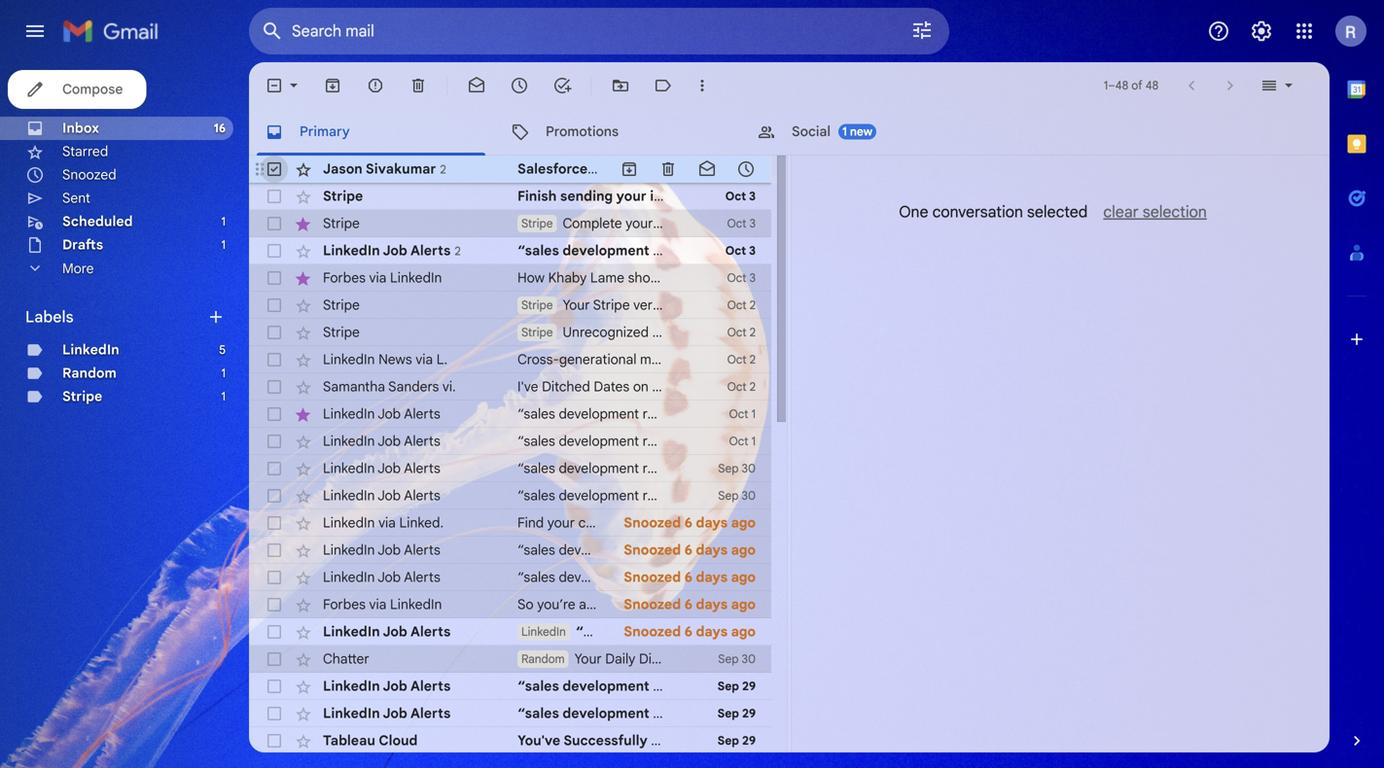 Task type: vqa. For each thing, say whether or not it's contained in the screenshot.


Task type: locate. For each thing, give the bounding box(es) containing it.
digest
[[639, 651, 679, 668]]

compose
[[62, 81, 123, 98]]

19 row from the top
[[249, 646, 772, 673]]

to
[[701, 188, 715, 205], [822, 215, 835, 232], [920, 270, 932, 287], [756, 324, 768, 341]]

sep 30 for path
[[719, 462, 756, 476]]

2 29 from the top
[[743, 707, 756, 722]]

1 3 from the top
[[750, 189, 756, 204]]

sep down "sales development representative": 24 opportunities link
[[718, 707, 740, 722]]

you've successfully created your site
[[518, 733, 767, 750]]

2 sep 30 from the top
[[719, 489, 756, 504]]

retrain.ai
[[746, 406, 800, 423]]

linkedin "sales development representative": 13 opportunities
[[522, 624, 932, 641]]

development inside the "sales development representative": talentify - sales development representative manager - remote - usa and more link
[[559, 433, 639, 450]]

salesforce
[[518, 161, 588, 178]]

oct 2 up in
[[728, 298, 756, 313]]

via left linked.
[[379, 515, 396, 532]]

1 vertical spatial random
[[522, 653, 565, 667]]

development inside the "sales development representative": aidoc - sales development representative and more link
[[563, 242, 650, 259]]

1 vertical spatial 30
[[742, 489, 756, 504]]

opportunities down résumé
[[842, 624, 932, 641]]

25
[[746, 569, 761, 586]]

days down job—how
[[696, 624, 728, 641]]

2 snoozed 6 days ago from the top
[[624, 542, 756, 559]]

1 vertical spatial your
[[575, 651, 602, 668]]

your down khaby
[[563, 297, 590, 314]]

job for "sales development representative": path - sales development representative (remote) and more
[[378, 460, 401, 477]]

random inside labels navigation
[[62, 365, 117, 382]]

1 ago from the top
[[732, 515, 756, 532]]

sep down linkedin "sales development representative": 13 opportunities
[[719, 653, 739, 667]]

0 vertical spatial 29
[[743, 680, 756, 694]]

4 3 from the top
[[750, 271, 756, 286]]

1 vertical spatial forbes via linkedin
[[323, 597, 442, 614]]

1 oct 2 from the top
[[728, 298, 756, 313]]

0 vertical spatial account
[[697, 215, 747, 232]]

2 oct 1 from the top
[[729, 435, 756, 449]]

development for talentify
[[847, 433, 929, 450]]

search mail image
[[255, 14, 290, 49]]

primary
[[300, 123, 350, 140]]

5
[[219, 343, 226, 358]]

random inside random your daily digest for chatter
[[522, 653, 565, 667]]

2 vertical spatial your
[[708, 733, 738, 750]]

oct 1
[[729, 407, 756, 422], [729, 435, 756, 449]]

row containing samantha sanders vi.
[[249, 374, 890, 401]]

account down margo
[[697, 215, 747, 232]]

3 29 from the top
[[743, 734, 756, 749]]

sales up "sales development representative": path - sales development representative (remote) and more
[[811, 433, 844, 450]]

sep 29
[[718, 680, 756, 694], [718, 707, 756, 722], [718, 734, 756, 749]]

9 linkedin job alerts from the top
[[323, 706, 451, 723]]

account up an
[[843, 324, 893, 341]]

more inside the "sales development representative": retrain.ai - sales development representative and more link
[[1058, 406, 1090, 423]]

for
[[635, 597, 653, 614], [682, 651, 700, 668]]

labels image
[[654, 76, 673, 95]]

opportunities right 30+
[[795, 706, 885, 723]]

long
[[757, 597, 784, 614]]

5 snoozed 6 days ago from the top
[[624, 624, 756, 641]]

days for 25
[[696, 569, 728, 586]]

29 for 30+
[[743, 707, 756, 722]]

4 days from the top
[[696, 597, 728, 614]]

snoozed down "starred" link
[[62, 166, 116, 183]]

0 vertical spatial oct 1
[[729, 407, 756, 422]]

4 oct 2 from the top
[[728, 380, 756, 395]]

representative for "sales development representative": retrain.ai - sales development representative and more
[[935, 406, 1027, 423]]

labels heading
[[25, 308, 206, 327]]

2 ago from the top
[[732, 542, 756, 559]]

3 6 from the top
[[685, 569, 693, 586]]

6 for 25
[[685, 569, 693, 586]]

chatter down linkedin "sales development representative": 13 opportunities
[[703, 651, 750, 668]]

sep 29 for your
[[718, 734, 756, 749]]

30
[[742, 462, 756, 476], [742, 489, 756, 504], [742, 653, 756, 667]]

6 linkedin job alerts from the top
[[323, 569, 441, 586]]

economy
[[1084, 351, 1141, 368]]

labels
[[25, 308, 74, 327]]

for left "a"
[[635, 597, 653, 614]]

snoozed 6 days ago for 25
[[624, 569, 756, 586]]

21 row from the top
[[249, 701, 885, 728]]

conversation
[[933, 202, 1024, 222]]

snooze image
[[510, 76, 529, 95]]

compose button
[[8, 70, 146, 109]]

4 snoozed 6 days ago from the top
[[624, 597, 756, 614]]

development for retrain.ai
[[850, 406, 931, 423]]

stripe inside stripe your stripe verification code
[[522, 298, 553, 313]]

2 6 from the top
[[685, 542, 693, 559]]

oct 2 down "code" at top
[[728, 326, 756, 340]]

oct up "code" at top
[[728, 271, 747, 286]]

- for aidoc
[[808, 242, 814, 259]]

finish
[[518, 188, 557, 205]]

mark as read image
[[467, 76, 487, 95]]

2 30 from the top
[[742, 489, 756, 504]]

oct 2 right resume:
[[728, 380, 756, 395]]

to right passion
[[920, 270, 932, 287]]

sales for talentify
[[811, 433, 844, 450]]

1 29 from the top
[[743, 680, 756, 694]]

1 30 from the top
[[742, 462, 756, 476]]

7 linkedin job alerts from the top
[[323, 624, 451, 641]]

sep 30 up path
[[719, 489, 756, 504]]

"sales for "sales development representative": path - sales development representative (remote) and more
[[518, 460, 556, 477]]

linkedin job alerts for "sales development representative": talentify - sales development representative manager - remote - usa and more
[[323, 433, 441, 450]]

oct 3 for margo
[[726, 189, 756, 204]]

representative":
[[653, 242, 763, 259], [643, 406, 742, 423], [643, 433, 742, 450], [643, 460, 742, 477], [643, 488, 742, 505]]

6 for for
[[685, 597, 693, 614]]

16 row from the top
[[249, 564, 847, 592]]

2 vertical spatial sep 30
[[719, 653, 756, 667]]

sales for retrain.ai
[[813, 406, 846, 423]]

22 row from the top
[[249, 728, 772, 755]]

29 down the "sales development representative": 30+ opportunities link
[[743, 734, 756, 749]]

0 vertical spatial sep 29
[[718, 680, 756, 694]]

2 forbes via linkedin from the top
[[323, 597, 442, 614]]

samantha
[[323, 379, 385, 396]]

4 ago from the top
[[732, 597, 756, 614]]

alerts for "sales development representative": talentify - sales development representative manager - remote - usa and more
[[404, 433, 441, 450]]

should
[[730, 379, 773, 396]]

9 row from the top
[[249, 374, 890, 401]]

snoozed for find your community, find your path forward
[[624, 515, 681, 532]]

sep 29 down the "sales development representative": 30+ opportunities link
[[718, 734, 756, 749]]

representative": for boulevard
[[643, 488, 742, 505]]

snoozed up "sales development representative": 21 opportunities
[[624, 515, 681, 532]]

17 row from the top
[[249, 592, 935, 619]]

representative": for talentify
[[643, 433, 742, 450]]

development for "sales development representative": 25 opportunities
[[559, 569, 639, 586]]

development inside the "sales development representative": retrain.ai - sales development representative and more link
[[559, 406, 639, 423]]

2 chatter from the left
[[703, 651, 750, 668]]

"sales development representative": boulevard - smb sales development representative and more link
[[518, 487, 1128, 506]]

ago left long
[[732, 597, 756, 614]]

successfully
[[564, 733, 648, 750]]

more inside "sales development representative": boulevard - smb sales development representative and more link
[[1097, 488, 1128, 505]]

snoozed 6 days ago for find
[[624, 515, 756, 532]]

sep for 24
[[718, 680, 740, 694]]

29
[[743, 680, 756, 694], [743, 707, 756, 722], [743, 734, 756, 749]]

gmail image
[[62, 12, 168, 51]]

oct 1 down should
[[729, 407, 756, 422]]

0 vertical spatial forbes via linkedin
[[323, 270, 442, 287]]

oct 3
[[726, 189, 756, 204], [728, 217, 756, 231], [726, 244, 756, 258], [728, 271, 756, 286]]

signed
[[697, 324, 738, 341]]

"sales for "sales development representative": retrain.ai - sales development representative and more
[[518, 406, 556, 423]]

"sales for "sales development representative": 30+ opportunities
[[518, 706, 559, 723]]

more
[[1081, 242, 1115, 259], [1058, 406, 1090, 423], [1213, 433, 1245, 450], [1092, 460, 1124, 477], [1097, 488, 1128, 505]]

decline
[[788, 351, 833, 368]]

18 row from the top
[[249, 619, 932, 646]]

development for aidoc
[[856, 242, 945, 259]]

oct down should
[[729, 407, 749, 422]]

for up "sales development representative": 24 opportunities
[[682, 651, 700, 668]]

1 horizontal spatial chatter
[[703, 651, 750, 668]]

1 inside social, one new message, tab
[[843, 125, 847, 139]]

0 horizontal spatial chatter
[[323, 651, 370, 668]]

- down the "sales development representative": retrain.ai - sales development representative and more link
[[801, 433, 808, 450]]

2
[[440, 162, 446, 177], [455, 244, 461, 259], [750, 298, 756, 313], [750, 326, 756, 340], [750, 353, 756, 367], [750, 380, 756, 395]]

applying
[[579, 597, 632, 614]]

0 horizontal spatial account
[[697, 215, 747, 232]]

sent
[[62, 190, 90, 207]]

12 row from the top
[[249, 455, 1124, 483]]

forbes via linkedin down 'linkedin via linked.'
[[323, 597, 442, 614]]

the
[[822, 379, 845, 396]]

2 vertical spatial 30
[[742, 653, 756, 667]]

1 forbes via linkedin from the top
[[323, 270, 442, 287]]

days up "sales development representative": 21 opportunities
[[696, 515, 728, 532]]

6 up the "sales development representative": 25 opportunities
[[685, 542, 693, 559]]

forbes via linkedin down linkedin job alerts 2 at the top
[[323, 270, 442, 287]]

29 for your
[[743, 734, 756, 749]]

tab list containing primary
[[249, 109, 1330, 156]]

"sales development representative": 25 opportunities link
[[518, 568, 847, 588]]

1 horizontal spatial new
[[850, 125, 873, 139]]

starred link
[[62, 143, 108, 160]]

opportunities for "sales development representative": 25 opportunities
[[764, 569, 847, 586]]

oct up critics
[[726, 244, 747, 258]]

forbes down 'linkedin via linked.'
[[323, 597, 366, 614]]

30 down talentify
[[742, 462, 756, 476]]

13 row from the top
[[249, 483, 1128, 510]]

1 vertical spatial 29
[[743, 707, 756, 722]]

oct 3 up stripe complete your stripe account application to start accepting payments at the top of page
[[726, 189, 756, 204]]

3 for margo
[[750, 189, 756, 204]]

days down path
[[696, 542, 728, 559]]

random your daily digest for chatter
[[522, 651, 750, 668]]

oct up stripe complete your stripe account application to start accepting payments at the top of page
[[726, 189, 747, 204]]

ago down 21
[[732, 569, 756, 586]]

5 6 from the top
[[685, 624, 693, 641]]

sep left site
[[718, 734, 740, 749]]

ago down so you're applying for a new job—how long should your résumé be? link
[[732, 624, 756, 641]]

snoozed 6 days ago down "a"
[[624, 624, 756, 641]]

1 oct 1 from the top
[[729, 407, 756, 422]]

representative": up the "sales development representative": 25 opportunities
[[643, 542, 742, 559]]

oct 3 for sales
[[726, 244, 756, 258]]

development for "sales development representative": retrain.ai - sales development representative and more
[[559, 406, 639, 423]]

30 down linkedin "sales development representative": 13 opportunities
[[742, 653, 756, 667]]

opportunities for "sales development representative": 24 opportunities
[[786, 678, 877, 695]]

1 row from the top
[[249, 156, 772, 183]]

2 3 from the top
[[750, 217, 756, 231]]

sep up "sales development representative": 30+ opportunities
[[718, 680, 740, 694]]

linkedin
[[323, 242, 380, 259], [390, 270, 442, 287], [62, 342, 119, 359], [323, 351, 375, 368], [323, 406, 375, 423], [323, 433, 375, 450], [323, 460, 375, 477], [323, 488, 375, 505], [323, 515, 375, 532], [323, 542, 375, 559], [323, 569, 375, 586], [390, 597, 442, 614], [323, 624, 380, 641], [522, 625, 566, 640], [323, 678, 380, 695], [323, 706, 380, 723]]

representative": for 30+
[[653, 706, 763, 723]]

days for 21
[[696, 542, 728, 559]]

alerts for "sales development representative": 25 opportunities
[[404, 569, 441, 586]]

2 oct 2 from the top
[[728, 326, 756, 340]]

development inside "sales development representative": 24 opportunities link
[[563, 678, 650, 695]]

1 new
[[843, 125, 873, 139]]

1 chatter from the left
[[323, 651, 370, 668]]

8 linkedin job alerts from the top
[[323, 678, 451, 695]]

linkedin job alerts for "sales development representative": 24 opportunities
[[323, 678, 451, 695]]

new right social
[[850, 125, 873, 139]]

oct down in
[[728, 353, 747, 367]]

4 linkedin job alerts from the top
[[323, 488, 441, 505]]

14 row from the top
[[249, 510, 791, 537]]

cross-generational miscommunication, the decline of an essential career and taylor swift's economy boost
[[518, 351, 1180, 368]]

ago up 21
[[732, 515, 756, 532]]

sales right smb
[[852, 488, 885, 505]]

tableau cloud
[[323, 733, 418, 750]]

4 row from the top
[[249, 237, 1115, 265]]

his
[[848, 270, 865, 287]]

oct 2 down in
[[728, 353, 756, 367]]

oct for invoice
[[726, 189, 747, 204]]

representative for "sales development representative": aidoc - sales development representative and more
[[948, 242, 1049, 259]]

2 inside linkedin job alerts 2
[[455, 244, 461, 259]]

7 row from the top
[[249, 319, 893, 346]]

None search field
[[249, 8, 950, 55]]

snoozed 6 days ago down "sales development representative": 21 opportunities link
[[624, 569, 756, 586]]

followed
[[792, 270, 844, 287]]

oct up the path
[[729, 435, 749, 449]]

your up 13
[[832, 597, 860, 614]]

3 days from the top
[[696, 569, 728, 586]]

main menu image
[[23, 19, 47, 43]]

3 down stripe complete your stripe account application to start accepting payments at the top of page
[[750, 244, 756, 258]]

1 horizontal spatial account
[[843, 324, 893, 341]]

and
[[1053, 242, 1078, 259], [765, 270, 788, 287], [973, 351, 997, 368], [1031, 406, 1054, 423], [1186, 433, 1210, 450], [1065, 460, 1088, 477], [1070, 488, 1093, 505]]

alerts
[[411, 242, 451, 259], [404, 406, 441, 423], [404, 433, 441, 450], [404, 460, 441, 477], [404, 488, 441, 505], [404, 542, 441, 559], [404, 569, 441, 586], [411, 624, 451, 641], [411, 678, 451, 695], [411, 706, 451, 723]]

complete
[[563, 215, 622, 232]]

oct for shook
[[728, 271, 747, 286]]

6 row from the top
[[249, 292, 772, 319]]

1 snoozed 6 days ago from the top
[[624, 515, 756, 532]]

development
[[856, 242, 945, 259], [850, 406, 931, 423], [847, 433, 929, 450], [824, 460, 905, 477], [889, 488, 970, 505]]

1 6 from the top
[[685, 515, 693, 532]]

2 inside jason sivakumar 2
[[440, 162, 446, 177]]

new
[[850, 125, 873, 139], [667, 597, 693, 614]]

representative": down "sales development representative": 24 opportunities link
[[653, 706, 763, 723]]

add to tasks image
[[553, 76, 572, 95]]

1 days from the top
[[696, 515, 728, 532]]

- right the path
[[778, 460, 784, 477]]

via for how
[[369, 270, 387, 287]]

oct 2 for seventh row
[[728, 326, 756, 340]]

1 horizontal spatial for
[[682, 651, 700, 668]]

4 6 from the top
[[685, 597, 693, 614]]

opportunities
[[762, 542, 845, 559], [764, 569, 847, 586], [842, 624, 932, 641], [786, 678, 877, 695], [795, 706, 885, 723]]

snoozed down "sales development representative": 25 opportunities link
[[624, 597, 681, 614]]

1
[[843, 125, 847, 139], [221, 215, 226, 229], [221, 238, 226, 253], [221, 366, 226, 381], [221, 390, 226, 404], [752, 407, 756, 422], [752, 435, 756, 449]]

1 vertical spatial new
[[667, 597, 693, 614]]

6 right 'find'
[[685, 515, 693, 532]]

2 vertical spatial sep 29
[[718, 734, 756, 749]]

2 forbes from the top
[[323, 597, 366, 614]]

follow
[[592, 161, 634, 178]]

2 sep 29 from the top
[[718, 707, 756, 722]]

linkedin job alerts for "sales development representative": 25 opportunities
[[323, 569, 441, 586]]

29 left 24
[[743, 680, 756, 694]]

0 vertical spatial 30
[[742, 462, 756, 476]]

you've
[[518, 733, 561, 750]]

1 vertical spatial sep 30
[[719, 489, 756, 504]]

job for "sales development representative": boulevard - smb sales development representative and more
[[378, 488, 401, 505]]

29 up site
[[743, 707, 756, 722]]

5 linkedin job alerts from the top
[[323, 542, 441, 559]]

sep up path
[[719, 489, 739, 504]]

None checkbox
[[265, 76, 284, 95], [265, 187, 284, 206], [265, 323, 284, 343], [265, 350, 284, 370], [265, 459, 284, 479], [265, 487, 284, 506], [265, 568, 284, 588], [265, 596, 284, 615], [265, 623, 284, 642], [265, 650, 284, 670], [265, 732, 284, 751], [265, 76, 284, 95], [265, 187, 284, 206], [265, 323, 284, 343], [265, 350, 284, 370], [265, 459, 284, 479], [265, 487, 284, 506], [265, 568, 284, 588], [265, 596, 284, 615], [265, 623, 284, 642], [265, 650, 284, 670], [265, 732, 284, 751]]

sales up "sales development representative": boulevard - smb sales development representative and more
[[787, 460, 820, 477]]

3 right the early
[[750, 271, 756, 286]]

0 vertical spatial random
[[62, 365, 117, 382]]

2 days from the top
[[696, 542, 728, 559]]

main content
[[249, 62, 1330, 769]]

alerts for "sales development representative": path - sales development representative (remote) and more
[[404, 460, 441, 477]]

oct 3 down margo
[[728, 217, 756, 231]]

sales inside the "sales development representative": talentify - sales development representative manager - remote - usa and more link
[[811, 433, 844, 450]]

snoozed 6 days ago up the "sales development representative": 25 opportunities
[[624, 542, 756, 559]]

sales up followed in the right of the page
[[817, 242, 853, 259]]

opportunities up should
[[764, 569, 847, 586]]

new right "a"
[[667, 597, 693, 614]]

linkedin job alerts 2
[[323, 242, 461, 259]]

30 down the path
[[742, 489, 756, 504]]

snoozed 6 days ago down "sales development representative": 25 opportunities link
[[624, 597, 756, 614]]

clear
[[1104, 202, 1139, 222]]

salesforce follow up
[[518, 161, 656, 178]]

- down do
[[804, 406, 810, 423]]

5 days from the top
[[696, 624, 728, 641]]

jason
[[323, 160, 363, 177]]

3 sep 29 from the top
[[718, 734, 756, 749]]

toolbar
[[610, 160, 766, 179]]

random for random
[[62, 365, 117, 382]]

sep left the path
[[719, 462, 739, 476]]

"sales development representative": 30+ opportunities link
[[518, 705, 885, 724]]

None checkbox
[[265, 160, 284, 179], [265, 214, 284, 234], [265, 241, 284, 261], [265, 269, 284, 288], [265, 296, 284, 315], [265, 378, 284, 397], [265, 405, 284, 424], [265, 432, 284, 452], [265, 514, 284, 533], [265, 541, 284, 561], [265, 677, 284, 697], [265, 705, 284, 724], [265, 160, 284, 179], [265, 214, 284, 234], [265, 241, 284, 261], [265, 269, 284, 288], [265, 296, 284, 315], [265, 378, 284, 397], [265, 405, 284, 424], [265, 432, 284, 452], [265, 514, 284, 533], [265, 541, 284, 561], [265, 677, 284, 697], [265, 705, 284, 724]]

sales inside "sales development representative": path - sales development representative (remote) and more link
[[787, 460, 820, 477]]

via for find
[[379, 515, 396, 532]]

development inside the "sales development representative": 30+ opportunities link
[[563, 706, 650, 723]]

oct 2 for 17th row from the bottom
[[728, 298, 756, 313]]

8 row from the top
[[249, 346, 1180, 374]]

1 linkedin job alerts from the top
[[323, 406, 441, 423]]

most
[[1041, 270, 1072, 287]]

oct 3 for early
[[728, 271, 756, 286]]

oct 1 up the path
[[729, 435, 756, 449]]

1 vertical spatial oct 1
[[729, 435, 756, 449]]

6 for find
[[685, 515, 693, 532]]

3 oct 2 from the top
[[728, 353, 756, 367]]

10 row from the top
[[249, 401, 1090, 428]]

0 vertical spatial forbes
[[323, 270, 366, 287]]

days up job—how
[[696, 569, 728, 586]]

your left site
[[708, 733, 738, 750]]

row containing chatter
[[249, 646, 772, 673]]

i've ditched dates on my resume: should you do the same?
[[518, 379, 890, 396]]

settings image
[[1251, 19, 1274, 43]]

oct 3 up critics
[[726, 244, 756, 258]]

tab list
[[1330, 62, 1385, 699], [249, 109, 1330, 156]]

development for "sales development representative": 21 opportunities
[[559, 542, 639, 559]]

development inside "sales development representative": 25 opportunities link
[[559, 569, 639, 586]]

row
[[249, 156, 772, 183], [249, 183, 772, 210], [249, 210, 997, 237], [249, 237, 1115, 265], [249, 265, 1189, 292], [249, 292, 772, 319], [249, 319, 893, 346], [249, 346, 1180, 374], [249, 374, 890, 401], [249, 401, 1090, 428], [249, 428, 1245, 455], [249, 455, 1124, 483], [249, 483, 1128, 510], [249, 510, 791, 537], [249, 537, 845, 564], [249, 564, 847, 592], [249, 592, 935, 619], [249, 619, 932, 646], [249, 646, 772, 673], [249, 673, 877, 701], [249, 701, 885, 728], [249, 728, 772, 755]]

random for random your daily digest for chatter
[[522, 653, 565, 667]]

development inside "sales development representative": 21 opportunities link
[[559, 542, 639, 559]]

1 vertical spatial account
[[843, 324, 893, 341]]

linkedin job alerts for "sales development representative": path - sales development representative (remote) and more
[[323, 460, 441, 477]]

sales
[[817, 242, 853, 259], [813, 406, 846, 423], [811, 433, 844, 450], [787, 460, 820, 477], [852, 488, 885, 505]]

0 horizontal spatial new
[[667, 597, 693, 614]]

i've ditched dates on my resume: should you do the same? link
[[518, 378, 890, 397]]

2 for 17th row from the bottom
[[750, 298, 756, 313]]

3 ago from the top
[[732, 569, 756, 586]]

random down you're
[[522, 653, 565, 667]]

essential
[[871, 351, 926, 368]]

2 for row containing samantha sanders vi.
[[750, 380, 756, 395]]

sep 29 for 24
[[718, 680, 756, 694]]

job
[[383, 242, 408, 259], [378, 406, 401, 423], [378, 433, 401, 450], [378, 460, 401, 477], [378, 488, 401, 505], [378, 542, 401, 559], [378, 569, 401, 586], [383, 624, 408, 641], [383, 678, 408, 695], [383, 706, 408, 723]]

1 horizontal spatial random
[[522, 653, 565, 667]]

find
[[518, 515, 544, 532]]

development inside "sales development representative": boulevard - smb sales development representative and more link
[[559, 488, 639, 505]]

toggle split pane mode image
[[1260, 76, 1280, 95]]

2 vertical spatial 29
[[743, 734, 756, 749]]

1 sep 29 from the top
[[718, 680, 756, 694]]

via down 'linkedin via linked.'
[[369, 597, 387, 614]]

chatter up tableau
[[323, 651, 370, 668]]

promotions tab
[[495, 109, 741, 156]]

do
[[802, 379, 819, 396]]

- right aidoc
[[808, 242, 814, 259]]

representative for "sales development representative": talentify - sales development representative manager - remote - usa and more
[[932, 433, 1025, 450]]

1 sep 30 from the top
[[719, 462, 756, 476]]

oct
[[726, 189, 747, 204], [728, 217, 747, 231], [726, 244, 747, 258], [728, 271, 747, 286], [728, 298, 747, 313], [728, 326, 747, 340], [728, 353, 747, 367], [728, 380, 747, 395], [729, 407, 749, 422], [729, 435, 749, 449]]

your up the
[[772, 324, 799, 341]]

sales down the the
[[813, 406, 846, 423]]

sep 30
[[719, 462, 756, 476], [719, 489, 756, 504], [719, 653, 756, 667]]

archive image
[[323, 76, 343, 95]]

the
[[764, 351, 784, 368]]

path
[[711, 515, 740, 532]]

6 down so you're applying for a new job—how long should your résumé be? link
[[685, 624, 693, 641]]

representative up (remote)
[[932, 433, 1025, 450]]

"sales development representative": path - sales development representative (remote) and more
[[518, 460, 1124, 477]]

0 horizontal spatial for
[[635, 597, 653, 614]]

linkedin job alerts
[[323, 406, 441, 423], [323, 433, 441, 450], [323, 460, 441, 477], [323, 488, 441, 505], [323, 542, 441, 559], [323, 569, 441, 586], [323, 624, 451, 641], [323, 678, 451, 695], [323, 706, 451, 723]]

29 for 24
[[743, 680, 756, 694]]

advanced search options image
[[903, 11, 942, 50]]

sales inside the "sales development representative": retrain.ai - sales development representative and more link
[[813, 406, 846, 423]]

representative": for path
[[643, 460, 742, 477]]

forbes down linkedin job alerts 2 at the top
[[323, 270, 366, 287]]

2 linkedin job alerts from the top
[[323, 433, 441, 450]]

3 snoozed 6 days ago from the top
[[624, 569, 756, 586]]

ago
[[732, 515, 756, 532], [732, 542, 756, 559], [732, 569, 756, 586], [732, 597, 756, 614], [732, 624, 756, 641]]

representative up tiktok's
[[948, 242, 1049, 259]]

1 forbes from the top
[[323, 270, 366, 287]]

1 vertical spatial forbes
[[323, 597, 366, 614]]

- for talentify
[[801, 433, 808, 450]]

sales inside the "sales development representative": aidoc - sales development representative and more link
[[817, 242, 853, 259]]

development for "sales development representative": 30+ opportunities
[[563, 706, 650, 723]]

forbes via linkedin
[[323, 270, 442, 287], [323, 597, 442, 614]]

0 vertical spatial new
[[850, 125, 873, 139]]

0 vertical spatial your
[[563, 297, 590, 314]]

your left daily
[[575, 651, 602, 668]]

i've
[[518, 379, 539, 396]]

3 linkedin job alerts from the top
[[323, 460, 441, 477]]

0 vertical spatial sep 30
[[719, 462, 756, 476]]

0 horizontal spatial random
[[62, 365, 117, 382]]

more inside "sales development representative": path - sales development representative (remote) and more link
[[1092, 460, 1124, 477]]

clear selection
[[1104, 202, 1208, 222]]

starred
[[62, 143, 108, 160]]

oct for on
[[728, 380, 747, 395]]

social, one new message, tab
[[742, 109, 987, 156]]

ago for find
[[732, 515, 756, 532]]

snoozed up "a"
[[624, 569, 681, 586]]

sivakumar
[[366, 160, 436, 177]]

off
[[669, 270, 686, 287]]

-
[[808, 242, 814, 259], [804, 406, 810, 423], [801, 433, 808, 450], [1087, 433, 1093, 450], [1147, 433, 1153, 450], [778, 460, 784, 477], [811, 488, 818, 505]]

1 vertical spatial sep 29
[[718, 707, 756, 722]]

stripe inside stripe complete your stripe account application to start accepting payments
[[522, 217, 553, 231]]

representative": up "sales development representative": 30+ opportunities
[[653, 678, 763, 695]]

one conversation selected
[[899, 202, 1088, 222]]

salesforce follow up link
[[518, 160, 656, 179]]

application
[[751, 215, 819, 232]]

development inside "sales development representative": path - sales development representative (remote) and more link
[[559, 460, 639, 477]]

(remote)
[[1005, 460, 1061, 477]]

career
[[929, 351, 970, 368]]

3 3 from the top
[[750, 244, 756, 258]]

sep 30 down linkedin "sales development representative": 13 opportunities
[[719, 653, 756, 667]]

alerts for "sales development representative": 21 opportunities
[[404, 542, 441, 559]]



Task type: describe. For each thing, give the bounding box(es) containing it.
early
[[690, 270, 720, 287]]

linkedin job alerts for "sales development representative": retrain.ai - sales development representative and more
[[323, 406, 441, 423]]

community,
[[579, 515, 650, 532]]

report spam image
[[366, 76, 385, 95]]

2 for seventh row
[[750, 326, 756, 340]]

how
[[518, 270, 545, 287]]

representative": for aidoc
[[653, 242, 763, 259]]

support image
[[1208, 19, 1231, 43]]

drafts link
[[62, 237, 103, 254]]

code
[[706, 297, 737, 314]]

your for your stripe verification code
[[563, 297, 590, 314]]

scheduled link
[[62, 213, 133, 230]]

opportunities for "sales development representative": 21 opportunities
[[762, 542, 845, 559]]

sales for aidoc
[[817, 242, 853, 259]]

jason sivakumar 2
[[323, 160, 446, 177]]

sep 30 for boulevard
[[719, 489, 756, 504]]

sep for your
[[718, 734, 740, 749]]

- for boulevard
[[811, 488, 818, 505]]

cross-generational miscommunication, the decline of an essential career and taylor swift's economy boost link
[[518, 350, 1180, 370]]

alerts for "sales development representative": boulevard - smb sales development representative and more
[[404, 488, 441, 505]]

device
[[653, 324, 693, 341]]

development for "sales development representative": aidoc - sales development representative and more
[[563, 242, 650, 259]]

verification
[[634, 297, 703, 314]]

clear selection link
[[1088, 202, 1208, 222]]

3 row from the top
[[249, 210, 997, 237]]

3 30 from the top
[[742, 653, 756, 667]]

new inside so you're applying for a new job—how long should your résumé be? link
[[667, 597, 693, 614]]

Search mail text field
[[292, 21, 856, 41]]

days for find
[[696, 515, 728, 532]]

development for path
[[824, 460, 905, 477]]

15 row from the top
[[249, 537, 845, 564]]

30+
[[766, 706, 791, 723]]

influencer
[[1127, 270, 1189, 287]]

payments
[[936, 215, 997, 232]]

to right in
[[756, 324, 768, 341]]

swift's
[[1040, 351, 1080, 368]]

forbes via linkedin for how khaby lame shook off early critics and followed his passion to become tiktok's most popular influencer
[[323, 270, 442, 287]]

alerts for "sales development representative": 24 opportunities
[[411, 678, 451, 695]]

30 for boulevard
[[742, 489, 756, 504]]

oct for aidoc
[[726, 244, 747, 258]]

tiktok's
[[989, 270, 1038, 287]]

oct down "code" at top
[[728, 326, 747, 340]]

6 for 21
[[685, 542, 693, 559]]

row containing linkedin via linked.
[[249, 510, 791, 537]]

stripe inside labels navigation
[[62, 388, 102, 405]]

more
[[62, 260, 94, 277]]

social
[[792, 123, 831, 140]]

more image
[[693, 76, 712, 95]]

primary tab
[[249, 109, 493, 156]]

sep for path
[[719, 462, 739, 476]]

move to image
[[611, 76, 631, 95]]

"sales development representative": 24 opportunities link
[[518, 677, 877, 697]]

labels navigation
[[0, 62, 249, 769]]

- left remote
[[1087, 433, 1093, 450]]

1 vertical spatial for
[[682, 651, 700, 668]]

to left start
[[822, 215, 835, 232]]

shook
[[628, 270, 666, 287]]

aidoc
[[766, 242, 804, 259]]

snoozed inside labels navigation
[[62, 166, 116, 183]]

sep 29 for 30+
[[718, 707, 756, 722]]

"sales for "sales development representative": 25 opportunities
[[518, 569, 556, 586]]

you're
[[537, 597, 576, 614]]

your for your daily digest for chatter
[[575, 651, 602, 668]]

representative for "sales development representative": path - sales development representative (remote) and more
[[909, 460, 1001, 477]]

oct 1 for retrain.ai
[[729, 407, 756, 422]]

start
[[838, 215, 867, 232]]

5 row from the top
[[249, 265, 1189, 292]]

you've successfully created your site link
[[518, 732, 767, 751]]

stripe your stripe verification code
[[522, 297, 737, 314]]

sep for 30+
[[718, 707, 740, 722]]

16
[[214, 121, 226, 136]]

site
[[741, 733, 767, 750]]

more inside the "sales development representative": talentify - sales development representative manager - remote - usa and more link
[[1213, 433, 1245, 450]]

linkedin inside linkedin "sales development representative": 13 opportunities
[[522, 625, 566, 640]]

so you're applying for a new job—how long should your résumé be?
[[518, 597, 935, 614]]

20 row from the top
[[249, 673, 877, 701]]

snoozed 6 days ago for 21
[[624, 542, 756, 559]]

be?
[[912, 597, 935, 614]]

samantha sanders vi.
[[323, 379, 456, 396]]

representative": for 21
[[643, 542, 742, 559]]

11 row from the top
[[249, 428, 1245, 455]]

dates
[[594, 379, 630, 396]]

3 for sales
[[750, 244, 756, 258]]

sales for path
[[787, 460, 820, 477]]

forbes for how khaby lame shook off early critics and followed his passion to become tiktok's most popular influencer
[[323, 270, 366, 287]]

stripe unrecognized device signed in to your stripe account
[[522, 324, 893, 341]]

accepting
[[871, 215, 933, 232]]

via left l.
[[416, 351, 433, 368]]

you
[[776, 379, 798, 396]]

oct 2 for row containing samantha sanders vi.
[[728, 380, 756, 395]]

oct down critics
[[728, 298, 747, 313]]

representative down (remote)
[[974, 488, 1066, 505]]

smb
[[821, 488, 849, 505]]

critics
[[724, 270, 762, 287]]

ago for 21
[[732, 542, 756, 559]]

more inside the "sales development representative": aidoc - sales development representative and more link
[[1081, 242, 1115, 259]]

0 vertical spatial for
[[635, 597, 653, 614]]

unrecognized
[[563, 324, 649, 341]]

snoozed for "sales development representative": 25 opportunities
[[624, 569, 681, 586]]

snoozed up digest
[[624, 624, 681, 641]]

"sales for "sales development representative": aidoc - sales development representative and more
[[518, 242, 559, 259]]

taylor
[[1000, 351, 1037, 368]]

2 row from the top
[[249, 183, 772, 210]]

stripe inside stripe unrecognized device signed in to your stripe account
[[522, 326, 553, 340]]

vi.
[[443, 379, 456, 396]]

path
[[746, 460, 774, 477]]

snoozed link
[[62, 166, 116, 183]]

find your community, find your path forward link
[[518, 514, 791, 533]]

finish sending your invoice to margo link
[[518, 187, 761, 206]]

- for retrain.ai
[[804, 406, 810, 423]]

new inside social, one new message, tab
[[850, 125, 873, 139]]

oct down margo
[[728, 217, 747, 231]]

main content containing one conversation selected
[[249, 62, 1330, 769]]

margo
[[719, 188, 761, 205]]

row containing linkedin news via l.
[[249, 346, 1180, 374]]

drafts
[[62, 237, 103, 254]]

job for "sales development representative": retrain.ai - sales development representative and more
[[378, 406, 401, 423]]

linkedin job alerts for "sales development representative": 21 opportunities
[[323, 542, 441, 559]]

representative": for 24
[[653, 678, 763, 695]]

ago for for
[[732, 597, 756, 614]]

days for for
[[696, 597, 728, 614]]

delete image
[[409, 76, 428, 95]]

alerts for "sales development representative": retrain.ai - sales development representative and more
[[404, 406, 441, 423]]

3 for early
[[750, 271, 756, 286]]

"sales development representative": aidoc - sales development representative and more
[[518, 242, 1115, 259]]

row containing tableau cloud
[[249, 728, 772, 755]]

development for "sales development representative": boulevard - smb sales development representative and more
[[559, 488, 639, 505]]

"sales development representative": 24 opportunities
[[518, 678, 877, 695]]

5 ago from the top
[[732, 624, 756, 641]]

development for "sales development representative": talentify - sales development representative manager - remote - usa and more
[[559, 433, 639, 450]]

your right find
[[548, 515, 575, 532]]

your down finish sending your invoice to margo link
[[626, 215, 653, 232]]

ago for 25
[[732, 569, 756, 586]]

3 sep 30 from the top
[[719, 653, 756, 667]]

development for "sales development representative": 24 opportunities
[[563, 678, 650, 695]]

khaby
[[549, 270, 587, 287]]

job for "sales development representative": talentify - sales development representative manager - remote - usa and more
[[378, 433, 401, 450]]

"sales for "sales development representative": 24 opportunities
[[518, 678, 559, 695]]

boulevard
[[746, 488, 808, 505]]

linkedin job alerts for "sales development representative": boulevard - smb sales development representative and more
[[323, 488, 441, 505]]

so you're applying for a new job—how long should your résumé be? link
[[518, 596, 935, 615]]

2 for row containing linkedin news via l.
[[750, 353, 756, 367]]

find
[[653, 515, 677, 532]]

representative": down long
[[712, 624, 821, 641]]

forbes via linkedin for so you're applying for a new job—how long should your résumé be?
[[323, 597, 442, 614]]

sent link
[[62, 190, 90, 207]]

sending
[[561, 188, 613, 205]]

generational
[[559, 351, 637, 368]]

find your community, find your path forward
[[518, 515, 791, 532]]

remote
[[1096, 433, 1144, 450]]

resume:
[[674, 379, 727, 396]]

linkedin inside labels navigation
[[62, 342, 119, 359]]

alerts for "sales development representative": 30+ opportunities
[[411, 706, 451, 723]]

your down up
[[617, 188, 647, 205]]

sep for boulevard
[[719, 489, 739, 504]]

job for "sales development representative": 30+ opportunities
[[383, 706, 408, 723]]

toolbar inside row
[[610, 160, 766, 179]]

oct 1 for talentify
[[729, 435, 756, 449]]

oct 2 for row containing linkedin news via l.
[[728, 353, 756, 367]]

same?
[[848, 379, 890, 396]]

linked.
[[400, 515, 444, 532]]

oct for the
[[728, 353, 747, 367]]

inbox link
[[62, 120, 99, 137]]

sales inside "sales development representative": boulevard - smb sales development representative and more link
[[852, 488, 885, 505]]

snoozed 6 days ago for for
[[624, 597, 756, 614]]

lame
[[591, 270, 625, 287]]

"sales development representative": retrain.ai - sales development representative and more link
[[518, 405, 1090, 424]]

inbox
[[62, 120, 99, 137]]

created
[[651, 733, 705, 750]]

to left margo
[[701, 188, 715, 205]]

"sales development representative": talentify - sales development representative manager - remote - usa and more
[[518, 433, 1245, 450]]

your right 'find'
[[680, 515, 708, 532]]

"sales development representative": talentify - sales development representative manager - remote - usa and more link
[[518, 432, 1245, 452]]

promotions
[[546, 123, 619, 140]]

one
[[899, 202, 929, 222]]

30 for path
[[742, 462, 756, 476]]

row containing jason sivakumar
[[249, 156, 772, 183]]

representative": for retrain.ai
[[643, 406, 742, 423]]

l.
[[437, 351, 448, 368]]

- left usa
[[1147, 433, 1153, 450]]

oct for retrain.ai
[[729, 407, 749, 422]]

boost
[[1144, 351, 1180, 368]]

linkedin via linked.
[[323, 515, 444, 532]]

snoozed for "sales development representative": 21 opportunities
[[624, 542, 681, 559]]

job for "sales development representative": 21 opportunities
[[378, 542, 401, 559]]

via for so
[[369, 597, 387, 614]]

an
[[852, 351, 868, 368]]

"sales development representative": aidoc - sales development representative and more link
[[518, 241, 1115, 261]]

"sales for "sales development representative": 21 opportunities
[[518, 542, 556, 559]]

21
[[746, 542, 758, 559]]



